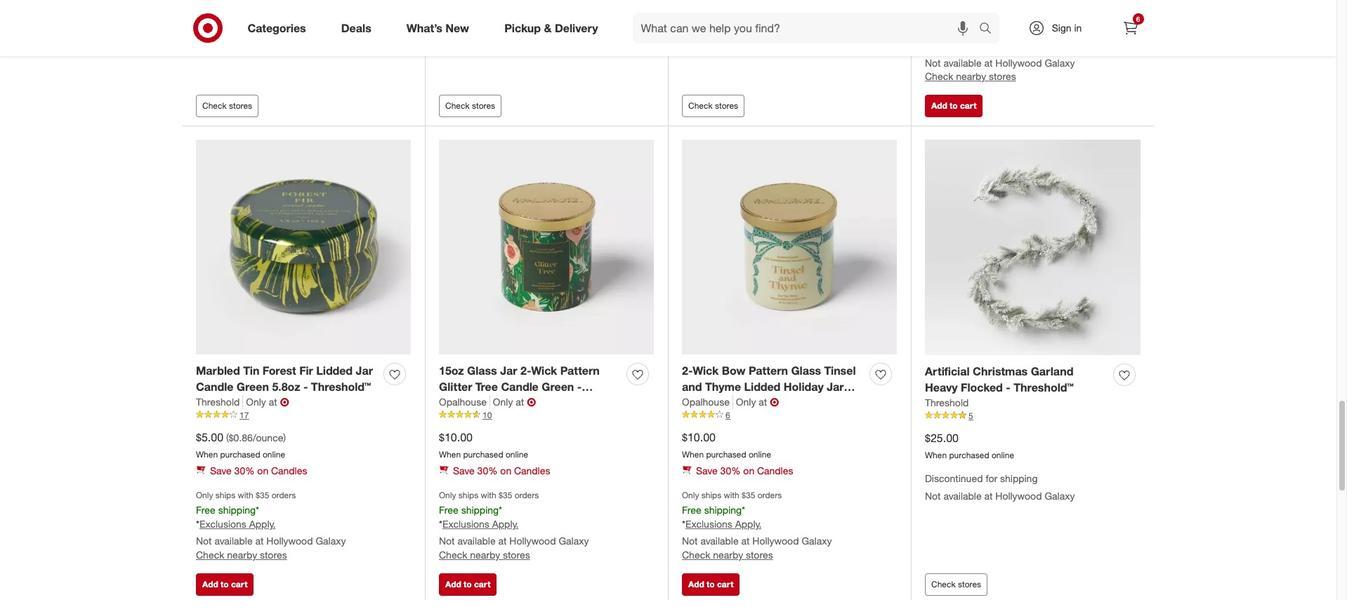 Task type: vqa. For each thing, say whether or not it's contained in the screenshot.
ELIGIBLE
no



Task type: describe. For each thing, give the bounding box(es) containing it.
exclusions apply. button for 2-wick bow pattern glass tinsel and thyme lidded holiday jar candle cream 15oz - opalhouse™
[[686, 518, 762, 532]]

online down cream
[[749, 449, 771, 460]]

forest
[[263, 364, 296, 378]]

1 horizontal spatial for
[[743, 10, 755, 21]]

nearby inside free shipping * * exclusions apply. not available at hollywood galaxy check nearby stores
[[956, 71, 987, 83]]

opalhouse™ inside 15oz glass jar 2-wick pattern glitter tree candle green - opalhouse™
[[439, 396, 503, 410]]

save for 2-wick bow pattern glass tinsel and thyme lidded holiday jar candle cream 15oz - opalhouse™
[[696, 465, 718, 477]]

0 horizontal spatial for
[[257, 10, 268, 21]]

threshold™ inside the marbled tin forest fir lidded jar candle green 5.8oz - threshold™
[[311, 380, 371, 394]]

$10.00 for 2-wick bow pattern glass tinsel and thyme lidded holiday jar candle cream 15oz - opalhouse™
[[682, 431, 716, 445]]

save 30% on candles for tree
[[453, 465, 550, 477]]

2-wick bow pattern glass tinsel and thyme lidded holiday jar candle cream 15oz - opalhouse™ link
[[682, 363, 864, 410]]

$5.00
[[196, 431, 223, 445]]

stores inside free shipping * * exclusions apply. not available at hollywood galaxy check nearby stores
[[989, 71, 1016, 83]]

0 horizontal spatial threshold link
[[196, 395, 243, 409]]

$35 for lidded
[[742, 491, 756, 501]]

at inside free shipping * * exclusions apply. not available at hollywood galaxy check nearby stores
[[985, 57, 993, 69]]

only ships with $35 orders free shipping * * exclusions apply. not available at hollywood galaxy check nearby stores for 5.8oz
[[196, 491, 346, 562]]

candle inside the marbled tin forest fir lidded jar candle green 5.8oz - threshold™
[[196, 380, 234, 394]]

free inside free shipping * * exclusions apply. not available at hollywood galaxy check nearby stores
[[925, 25, 945, 37]]

30% for thyme
[[721, 465, 741, 477]]

&
[[544, 21, 552, 35]]

wick inside 15oz glass jar 2-wick pattern glitter tree candle green - opalhouse™
[[531, 364, 557, 378]]

to for marbled tin forest fir lidded jar candle green 5.8oz - threshold™
[[221, 580, 229, 590]]

ships for 15oz glass jar 2-wick pattern glitter tree candle green - opalhouse™
[[459, 491, 479, 501]]

$10.00 for 15oz glass jar 2-wick pattern glitter tree candle green - opalhouse™
[[439, 431, 473, 445]]

deals
[[341, 21, 371, 35]]

- inside 2-wick bow pattern glass tinsel and thyme lidded holiday jar candle cream 15oz - opalhouse™
[[790, 396, 794, 410]]

thyme
[[705, 380, 741, 394]]

add to cart for 2-wick bow pattern glass tinsel and thyme lidded holiday jar candle cream 15oz - opalhouse™
[[689, 580, 734, 590]]

15oz inside 2-wick bow pattern glass tinsel and thyme lidded holiday jar candle cream 15oz - opalhouse™
[[762, 396, 787, 410]]

online inside $5.00 ( $0.86 /ounce ) when purchased online
[[263, 449, 285, 460]]

green inside the marbled tin forest fir lidded jar candle green 5.8oz - threshold™
[[237, 380, 269, 394]]

cart for 2-wick bow pattern glass tinsel and thyme lidded holiday jar candle cream 15oz - opalhouse™
[[717, 580, 734, 590]]

tree
[[476, 380, 498, 394]]

when down glitter
[[439, 449, 461, 460]]

lidded inside 2-wick bow pattern glass tinsel and thyme lidded holiday jar candle cream 15oz - opalhouse™
[[744, 380, 781, 394]]

15oz glass jar 2-wick pattern glitter tree candle green - opalhouse™ link
[[439, 363, 621, 410]]

$10.00 when purchased online for opalhouse™
[[439, 431, 528, 460]]

nearby for 15oz glass jar 2-wick pattern glitter tree candle green - opalhouse™
[[470, 550, 500, 562]]

orders for candle
[[515, 491, 539, 501]]

online inside $25.00 when purchased online
[[992, 450, 1015, 461]]

2-wick bow pattern glass tinsel and thyme lidded holiday jar candle cream 15oz - opalhouse™
[[682, 364, 862, 410]]

15oz inside 15oz glass jar 2-wick pattern glitter tree candle green - opalhouse™
[[439, 364, 464, 378]]

0 horizontal spatial 6
[[726, 410, 730, 421]]

shipping inside free shipping * * exclusions apply. not available at hollywood galaxy check nearby stores
[[948, 25, 985, 37]]

holiday
[[784, 380, 824, 394]]

add to cart button for 15oz glass jar 2-wick pattern glitter tree candle green - opalhouse™
[[439, 574, 497, 596]]

exclusions apply. button for 15oz glass jar 2-wick pattern glitter tree candle green - opalhouse™
[[443, 518, 519, 532]]

starting
[[965, 3, 993, 14]]

10 link
[[439, 409, 654, 422]]

5
[[969, 411, 974, 421]]

artificial christmas garland heavy flocked - threshold™ link
[[925, 364, 1108, 396]]

cream
[[723, 396, 759, 410]]

what's new
[[407, 21, 469, 35]]

what's new link
[[395, 13, 487, 44]]

with for thyme
[[724, 491, 740, 501]]

artificial christmas garland heavy flocked - threshold™
[[925, 365, 1074, 395]]

pickup & delivery
[[505, 21, 598, 35]]

What can we help you find? suggestions appear below search field
[[633, 13, 983, 44]]

orders for 5.8oz
[[272, 491, 296, 501]]

orders for lidded
[[758, 491, 782, 501]]

- inside artificial christmas garland heavy flocked - threshold™
[[1006, 381, 1011, 395]]

when inside $25.00 when purchased online
[[925, 450, 947, 461]]

0 vertical spatial 6 link
[[1115, 13, 1146, 44]]

jar inside 2-wick bow pattern glass tinsel and thyme lidded holiday jar candle cream 15oz - opalhouse™
[[827, 380, 844, 394]]

at inside threshold only at ¬
[[269, 396, 277, 408]]

pattern inside 2-wick bow pattern glass tinsel and thyme lidded holiday jar candle cream 15oz - opalhouse™
[[749, 364, 788, 378]]

add for marbled tin forest fir lidded jar candle green 5.8oz - threshold™
[[202, 580, 218, 590]]

delivery
[[555, 21, 598, 35]]

garland
[[1031, 365, 1074, 379]]

17
[[240, 410, 249, 421]]

$0.86
[[229, 432, 253, 444]]

ships for marbled tin forest fir lidded jar candle green 5.8oz - threshold™
[[216, 491, 236, 501]]

¬ for candle
[[527, 395, 536, 409]]

assembly
[[925, 3, 962, 14]]

with for tree
[[481, 491, 497, 501]]

not inside free shipping * * exclusions apply. not available at hollywood galaxy check nearby stores
[[925, 57, 941, 69]]

categories
[[248, 21, 306, 35]]

candles for 5.8oz
[[271, 465, 307, 477]]

threshold only at ¬
[[196, 395, 289, 409]]

assembly starting at $39 at target.com/assembly
[[925, 3, 1111, 14]]

(
[[226, 432, 229, 444]]

new
[[446, 21, 469, 35]]

only inside threshold only at ¬
[[246, 396, 266, 408]]

1 horizontal spatial threshold link
[[925, 396, 969, 410]]

exclusions for marbled tin forest fir lidded jar candle green 5.8oz - threshold™
[[199, 519, 246, 531]]

candle inside 15oz glass jar 2-wick pattern glitter tree candle green - opalhouse™
[[501, 380, 539, 394]]

1 horizontal spatial discontinued for shipping not available at hollywood galaxy
[[682, 10, 832, 39]]

purchased inside $5.00 ( $0.86 /ounce ) when purchased online
[[220, 449, 260, 460]]

to for 2-wick bow pattern glass tinsel and thyme lidded holiday jar candle cream 15oz - opalhouse™
[[707, 580, 715, 590]]

add for 15oz glass jar 2-wick pattern glitter tree candle green - opalhouse™
[[445, 580, 461, 590]]

heavy
[[925, 381, 958, 395]]

¬ for lidded
[[770, 395, 779, 409]]

fir
[[299, 364, 313, 378]]

2- inside 15oz glass jar 2-wick pattern glitter tree candle green - opalhouse™
[[521, 364, 531, 378]]

$39
[[1005, 3, 1019, 14]]

)
[[283, 432, 286, 444]]

0 horizontal spatial 6 link
[[682, 409, 897, 422]]

check inside free shipping * * exclusions apply. not available at hollywood galaxy check nearby stores
[[925, 71, 954, 83]]

opalhouse for and
[[682, 396, 730, 408]]

with for green
[[238, 491, 253, 501]]

opalhouse for glitter
[[439, 396, 487, 408]]

tin
[[243, 364, 260, 378]]

15oz glass jar 2-wick pattern glitter tree candle green - opalhouse™
[[439, 364, 600, 410]]

30% for green
[[234, 465, 255, 477]]

add for 2-wick bow pattern glass tinsel and thyme lidded holiday jar candle cream 15oz - opalhouse™
[[689, 580, 705, 590]]

free for marbled tin forest fir lidded jar candle green 5.8oz - threshold™
[[196, 504, 216, 516]]

- inside the marbled tin forest fir lidded jar candle green 5.8oz - threshold™
[[303, 380, 308, 394]]

apply. for 15oz glass jar 2-wick pattern glitter tree candle green - opalhouse™
[[492, 519, 519, 531]]

glass inside 15oz glass jar 2-wick pattern glitter tree candle green - opalhouse™
[[467, 364, 497, 378]]

jar inside the marbled tin forest fir lidded jar candle green 5.8oz - threshold™
[[356, 364, 373, 378]]

$10.00 when purchased online for candle
[[682, 431, 771, 460]]

opalhouse only at ¬ for thyme
[[682, 395, 779, 409]]

check nearby stores button for 15oz glass jar 2-wick pattern glitter tree candle green - opalhouse™
[[439, 549, 530, 563]]

green inside 15oz glass jar 2-wick pattern glitter tree candle green - opalhouse™
[[542, 380, 574, 394]]

purchased inside $25.00 when purchased online
[[950, 450, 990, 461]]

10
[[483, 410, 492, 421]]

glass inside 2-wick bow pattern glass tinsel and thyme lidded holiday jar candle cream 15oz - opalhouse™
[[791, 364, 821, 378]]

candles for lidded
[[757, 465, 793, 477]]

2 horizontal spatial discontinued for shipping not available at hollywood galaxy
[[925, 473, 1075, 503]]

pattern inside 15oz glass jar 2-wick pattern glitter tree candle green - opalhouse™
[[560, 364, 600, 378]]



Task type: locate. For each thing, give the bounding box(es) containing it.
1 glass from the left
[[467, 364, 497, 378]]

1 orders from the left
[[272, 491, 296, 501]]

1 opalhouse from the left
[[439, 396, 487, 408]]

- up 10 link
[[577, 380, 582, 394]]

2 green from the left
[[542, 380, 574, 394]]

tinsel
[[824, 364, 856, 378]]

2 opalhouse from the left
[[682, 396, 730, 408]]

bow
[[722, 364, 746, 378]]

30% for tree
[[477, 465, 498, 477]]

2 2- from the left
[[682, 364, 693, 378]]

purchased down $25.00
[[950, 450, 990, 461]]

pattern up 10 link
[[560, 364, 600, 378]]

available inside free shipping * * exclusions apply. not available at hollywood galaxy check nearby stores
[[944, 57, 982, 69]]

marbled tin forest fir lidded jar candle green 5.8oz - threshold™ image
[[196, 140, 411, 355], [196, 140, 411, 355]]

candle inside 2-wick bow pattern glass tinsel and thyme lidded holiday jar candle cream 15oz - opalhouse™
[[682, 396, 720, 410]]

15oz up glitter
[[439, 364, 464, 378]]

2 with from the left
[[481, 491, 497, 501]]

0 horizontal spatial on
[[257, 465, 269, 477]]

3 only ships with $35 orders free shipping * * exclusions apply. not available at hollywood galaxy check nearby stores from the left
[[682, 491, 832, 562]]

0 vertical spatial 15oz
[[439, 364, 464, 378]]

marbled
[[196, 364, 240, 378]]

$35 for 5.8oz
[[256, 491, 269, 501]]

free shipping * * exclusions apply. not available at hollywood galaxy check nearby stores
[[925, 25, 1075, 83]]

1 $10.00 when purchased online from the left
[[439, 431, 528, 460]]

glass up holiday
[[791, 364, 821, 378]]

exclusions apply. button for marbled tin forest fir lidded jar candle green 5.8oz - threshold™
[[199, 518, 276, 532]]

candle
[[196, 380, 234, 394], [501, 380, 539, 394], [682, 396, 720, 410]]

opalhouse link for and
[[682, 395, 733, 409]]

and
[[682, 380, 702, 394]]

opalhouse link for glitter
[[439, 395, 490, 409]]

opalhouse™ down glitter
[[439, 396, 503, 410]]

1 wick from the left
[[531, 364, 557, 378]]

2 pattern from the left
[[749, 364, 788, 378]]

on down cream
[[744, 465, 755, 477]]

2 wick from the left
[[693, 364, 719, 378]]

check nearby stores button for marbled tin forest fir lidded jar candle green 5.8oz - threshold™
[[196, 549, 287, 563]]

2 horizontal spatial discontinued
[[925, 473, 983, 485]]

flocked
[[961, 381, 1003, 395]]

2 only ships with $35 orders free shipping * * exclusions apply. not available at hollywood galaxy check nearby stores from the left
[[439, 491, 589, 562]]

0 horizontal spatial orders
[[272, 491, 296, 501]]

0 horizontal spatial glass
[[467, 364, 497, 378]]

1 save 30% on candles from the left
[[210, 465, 307, 477]]

green down tin
[[237, 380, 269, 394]]

2 30% from the left
[[477, 465, 498, 477]]

1 horizontal spatial only ships with $35 orders free shipping * * exclusions apply. not available at hollywood galaxy check nearby stores
[[439, 491, 589, 562]]

jar
[[356, 364, 373, 378], [500, 364, 518, 378], [827, 380, 844, 394]]

$35 for candle
[[499, 491, 512, 501]]

when inside $5.00 ( $0.86 /ounce ) when purchased online
[[196, 449, 218, 460]]

lidded right fir
[[316, 364, 353, 378]]

3 orders from the left
[[758, 491, 782, 501]]

3 candles from the left
[[757, 465, 793, 477]]

0 horizontal spatial 2-
[[521, 364, 531, 378]]

6 link down holiday
[[682, 409, 897, 422]]

when down $5.00
[[196, 449, 218, 460]]

threshold™ down fir
[[311, 380, 371, 394]]

1 on from the left
[[257, 465, 269, 477]]

2 horizontal spatial 30%
[[721, 465, 741, 477]]

0 horizontal spatial discontinued for shipping not available at hollywood galaxy
[[196, 10, 346, 39]]

pickup
[[505, 21, 541, 35]]

$10.00 when purchased online down cream
[[682, 431, 771, 460]]

2 orders from the left
[[515, 491, 539, 501]]

only ships with $35 orders free shipping * * exclusions apply. not available at hollywood galaxy check nearby stores
[[196, 491, 346, 562], [439, 491, 589, 562], [682, 491, 832, 562]]

0 horizontal spatial discontinued
[[196, 10, 254, 21]]

save 30% on candles
[[210, 465, 307, 477], [453, 465, 550, 477], [696, 465, 793, 477]]

2 opalhouse™ from the left
[[798, 396, 862, 410]]

1 horizontal spatial 15oz
[[762, 396, 787, 410]]

0 horizontal spatial opalhouse
[[439, 396, 487, 408]]

1 $35 from the left
[[256, 491, 269, 501]]

2 horizontal spatial only ships with $35 orders free shipping * * exclusions apply. not available at hollywood galaxy check nearby stores
[[682, 491, 832, 562]]

-
[[303, 380, 308, 394], [577, 380, 582, 394], [1006, 381, 1011, 395], [790, 396, 794, 410]]

online down 5 link
[[992, 450, 1015, 461]]

30% down 10
[[477, 465, 498, 477]]

6 right in
[[1137, 15, 1140, 23]]

2 ¬ from the left
[[527, 395, 536, 409]]

apply. inside free shipping * * exclusions apply. not available at hollywood galaxy check nearby stores
[[978, 40, 1005, 52]]

save 30% on candles down $5.00 ( $0.86 /ounce ) when purchased online
[[210, 465, 307, 477]]

2 on from the left
[[500, 465, 512, 477]]

1 2- from the left
[[521, 364, 531, 378]]

1 with from the left
[[238, 491, 253, 501]]

1 horizontal spatial $35
[[499, 491, 512, 501]]

on for candle
[[500, 465, 512, 477]]

2 candles from the left
[[514, 465, 550, 477]]

2 horizontal spatial for
[[986, 473, 998, 485]]

1 horizontal spatial ships
[[459, 491, 479, 501]]

purchased down cream
[[706, 449, 747, 460]]

2- inside 2-wick bow pattern glass tinsel and thyme lidded holiday jar candle cream 15oz - opalhouse™
[[682, 364, 693, 378]]

0 horizontal spatial $10.00 when purchased online
[[439, 431, 528, 460]]

2- up 10 link
[[521, 364, 531, 378]]

2 horizontal spatial with
[[724, 491, 740, 501]]

when down $25.00
[[925, 450, 947, 461]]

opalhouse only at ¬ for tree
[[439, 395, 536, 409]]

only ships with $35 orders free shipping * * exclusions apply. not available at hollywood galaxy check nearby stores for candle
[[439, 491, 589, 562]]

0 horizontal spatial candle
[[196, 380, 234, 394]]

purchased down $0.86
[[220, 449, 260, 460]]

exclusions for 15oz glass jar 2-wick pattern glitter tree candle green - opalhouse™
[[443, 519, 490, 531]]

at
[[996, 3, 1003, 14], [1021, 3, 1028, 14], [255, 27, 264, 39], [498, 27, 507, 39], [742, 27, 750, 39], [985, 57, 993, 69], [269, 396, 277, 408], [516, 396, 524, 408], [759, 396, 767, 408], [985, 491, 993, 503], [255, 536, 264, 548], [498, 536, 507, 548], [742, 536, 750, 548]]

opalhouse only at ¬ down thyme
[[682, 395, 779, 409]]

$25.00 when purchased online
[[925, 431, 1015, 461]]

wick up the and
[[693, 364, 719, 378]]

¬
[[280, 395, 289, 409], [527, 395, 536, 409], [770, 395, 779, 409]]

jar inside 15oz glass jar 2-wick pattern glitter tree candle green - opalhouse™
[[500, 364, 518, 378]]

threshold™ inside artificial christmas garland heavy flocked - threshold™
[[1014, 381, 1074, 395]]

check stores
[[202, 100, 252, 111], [445, 100, 495, 111], [689, 100, 738, 111], [932, 580, 982, 590]]

exclusions for 2-wick bow pattern glass tinsel and thyme lidded holiday jar candle cream 15oz - opalhouse™
[[686, 519, 733, 531]]

1 horizontal spatial pattern
[[749, 364, 788, 378]]

threshold up 17
[[196, 396, 240, 408]]

0 horizontal spatial opalhouse™
[[439, 396, 503, 410]]

1 only ships with $35 orders free shipping * * exclusions apply. not available at hollywood galaxy check nearby stores from the left
[[196, 491, 346, 562]]

3 save from the left
[[696, 465, 718, 477]]

opalhouse™ inside 2-wick bow pattern glass tinsel and thyme lidded holiday jar candle cream 15oz - opalhouse™
[[798, 396, 862, 410]]

1 horizontal spatial candles
[[514, 465, 550, 477]]

1 horizontal spatial jar
[[500, 364, 518, 378]]

3 ships from the left
[[702, 491, 722, 501]]

glitter
[[439, 380, 472, 394]]

0 horizontal spatial opalhouse link
[[439, 395, 490, 409]]

candles
[[271, 465, 307, 477], [514, 465, 550, 477], [757, 465, 793, 477]]

cart for marbled tin forest fir lidded jar candle green 5.8oz - threshold™
[[231, 580, 248, 590]]

1 green from the left
[[237, 380, 269, 394]]

check nearby stores button for 2-wick bow pattern glass tinsel and thyme lidded holiday jar candle cream 15oz - opalhouse™
[[682, 549, 773, 563]]

lidded
[[316, 364, 353, 378], [744, 380, 781, 394]]

0 vertical spatial 6
[[1137, 15, 1140, 23]]

check
[[925, 71, 954, 83], [202, 100, 227, 111], [445, 100, 470, 111], [689, 100, 713, 111], [196, 550, 224, 562], [439, 550, 468, 562], [682, 550, 711, 562], [932, 580, 956, 590]]

save 30% on candles down 10
[[453, 465, 550, 477]]

5.8oz
[[272, 380, 300, 394]]

threshold link up 17
[[196, 395, 243, 409]]

0 horizontal spatial jar
[[356, 364, 373, 378]]

2 opalhouse link from the left
[[682, 395, 733, 409]]

hollywood inside free shipping * * exclusions apply. not available at hollywood galaxy check nearby stores
[[996, 57, 1042, 69]]

save for marbled tin forest fir lidded jar candle green 5.8oz - threshold™
[[210, 465, 232, 477]]

/ounce
[[253, 432, 283, 444]]

opalhouse down glitter
[[439, 396, 487, 408]]

1 horizontal spatial green
[[542, 380, 574, 394]]

when
[[196, 449, 218, 460], [439, 449, 461, 460], [682, 449, 704, 460], [925, 450, 947, 461]]

1 vertical spatial 6
[[726, 410, 730, 421]]

threshold for threshold
[[925, 397, 969, 409]]

add to cart for 15oz glass jar 2-wick pattern glitter tree candle green - opalhouse™
[[445, 580, 491, 590]]

cart for 15oz glass jar 2-wick pattern glitter tree candle green - opalhouse™
[[474, 580, 491, 590]]

0 horizontal spatial candles
[[271, 465, 307, 477]]

2 glass from the left
[[791, 364, 821, 378]]

3 $35 from the left
[[742, 491, 756, 501]]

opalhouse link down thyme
[[682, 395, 733, 409]]

to for 15oz glass jar 2-wick pattern glitter tree candle green - opalhouse™
[[464, 580, 472, 590]]

0 horizontal spatial save
[[210, 465, 232, 477]]

2 horizontal spatial candles
[[757, 465, 793, 477]]

save 30% on candles for green
[[210, 465, 307, 477]]

$10.00 when purchased online
[[439, 431, 528, 460], [682, 431, 771, 460]]

1 horizontal spatial with
[[481, 491, 497, 501]]

wick inside 2-wick bow pattern glass tinsel and thyme lidded holiday jar candle cream 15oz - opalhouse™
[[693, 364, 719, 378]]

sign
[[1052, 22, 1072, 34]]

artificial
[[925, 365, 970, 379]]

opalhouse link down glitter
[[439, 395, 490, 409]]

1 horizontal spatial opalhouse link
[[682, 395, 733, 409]]

green up 10 link
[[542, 380, 574, 394]]

$10.00 when purchased online down 10
[[439, 431, 528, 460]]

2 horizontal spatial on
[[744, 465, 755, 477]]

1 horizontal spatial ¬
[[527, 395, 536, 409]]

add
[[932, 100, 948, 111], [202, 580, 218, 590], [445, 580, 461, 590], [689, 580, 705, 590]]

threshold™ down garland
[[1014, 381, 1074, 395]]

discontinued for shipping not available at hollywood galaxy
[[196, 10, 346, 39], [682, 10, 832, 39], [925, 473, 1075, 503]]

pattern right bow
[[749, 364, 788, 378]]

2 horizontal spatial save 30% on candles
[[696, 465, 793, 477]]

6 link right in
[[1115, 13, 1146, 44]]

2-wick bow pattern glass tinsel and thyme lidded holiday jar candle cream 15oz - opalhouse™ image
[[682, 140, 897, 355], [682, 140, 897, 355]]

1 horizontal spatial $10.00 when purchased online
[[682, 431, 771, 460]]

add to cart button for marbled tin forest fir lidded jar candle green 5.8oz - threshold™
[[196, 574, 254, 596]]

ships for 2-wick bow pattern glass tinsel and thyme lidded holiday jar candle cream 15oz - opalhouse™
[[702, 491, 722, 501]]

sign in
[[1052, 22, 1082, 34]]

nearby
[[956, 71, 987, 83], [227, 550, 257, 562], [470, 550, 500, 562], [713, 550, 743, 562]]

online down /ounce
[[263, 449, 285, 460]]

pickup & delivery link
[[493, 13, 616, 44]]

2 horizontal spatial ¬
[[770, 395, 779, 409]]

add to cart button for 2-wick bow pattern glass tinsel and thyme lidded holiday jar candle cream 15oz - opalhouse™
[[682, 574, 740, 596]]

2 $35 from the left
[[499, 491, 512, 501]]

online
[[263, 449, 285, 460], [506, 449, 528, 460], [749, 449, 771, 460], [992, 450, 1015, 461]]

nearby for marbled tin forest fir lidded jar candle green 5.8oz - threshold™
[[227, 550, 257, 562]]

threshold™
[[311, 380, 371, 394], [1014, 381, 1074, 395]]

1 vertical spatial 15oz
[[762, 396, 787, 410]]

search
[[973, 22, 1007, 36]]

3 ¬ from the left
[[770, 395, 779, 409]]

opalhouse
[[439, 396, 487, 408], [682, 396, 730, 408]]

only
[[246, 396, 266, 408], [493, 396, 513, 408], [736, 396, 756, 408], [196, 491, 213, 501], [439, 491, 456, 501], [682, 491, 699, 501]]

0 horizontal spatial lidded
[[316, 364, 353, 378]]

2 horizontal spatial orders
[[758, 491, 782, 501]]

0 horizontal spatial ¬
[[280, 395, 289, 409]]

1 vertical spatial 6 link
[[682, 409, 897, 422]]

1 horizontal spatial orders
[[515, 491, 539, 501]]

$10.00
[[439, 431, 473, 445], [682, 431, 716, 445]]

exclusions inside free shipping * * exclusions apply. not available at hollywood galaxy check nearby stores
[[929, 40, 976, 52]]

1 ships from the left
[[216, 491, 236, 501]]

15oz right cream
[[762, 396, 787, 410]]

1 horizontal spatial 30%
[[477, 465, 498, 477]]

1 save from the left
[[210, 465, 232, 477]]

6 down thyme
[[726, 410, 730, 421]]

1 horizontal spatial opalhouse
[[682, 396, 730, 408]]

threshold inside threshold only at ¬
[[196, 396, 240, 408]]

2- up the and
[[682, 364, 693, 378]]

purchased down 10
[[463, 449, 503, 460]]

hollywood
[[267, 27, 313, 39], [510, 27, 556, 39], [753, 27, 799, 39], [996, 57, 1042, 69], [996, 491, 1042, 503], [267, 536, 313, 548], [510, 536, 556, 548], [753, 536, 799, 548]]

categories link
[[236, 13, 324, 44]]

2 horizontal spatial candle
[[682, 396, 720, 410]]

save
[[210, 465, 232, 477], [453, 465, 475, 477], [696, 465, 718, 477]]

0 horizontal spatial wick
[[531, 364, 557, 378]]

3 30% from the left
[[721, 465, 741, 477]]

candle right tree
[[501, 380, 539, 394]]

candle down marbled
[[196, 380, 234, 394]]

$25.00
[[925, 431, 959, 445]]

galaxy inside free shipping * * exclusions apply. not available at hollywood galaxy check nearby stores
[[1045, 57, 1075, 69]]

on down /ounce
[[257, 465, 269, 477]]

- down the christmas
[[1006, 381, 1011, 395]]

0 horizontal spatial green
[[237, 380, 269, 394]]

1 horizontal spatial threshold™
[[1014, 381, 1074, 395]]

1 horizontal spatial on
[[500, 465, 512, 477]]

1 horizontal spatial save 30% on candles
[[453, 465, 550, 477]]

on down 10 link
[[500, 465, 512, 477]]

2 horizontal spatial jar
[[827, 380, 844, 394]]

lidded inside the marbled tin forest fir lidded jar candle green 5.8oz - threshold™
[[316, 364, 353, 378]]

1 vertical spatial lidded
[[744, 380, 781, 394]]

3 save 30% on candles from the left
[[696, 465, 793, 477]]

threshold link
[[196, 395, 243, 409], [925, 396, 969, 410]]

1 horizontal spatial 6 link
[[1115, 13, 1146, 44]]

deals link
[[329, 13, 389, 44]]

on for lidded
[[744, 465, 755, 477]]

3 with from the left
[[724, 491, 740, 501]]

in
[[1075, 22, 1082, 34]]

apply. for marbled tin forest fir lidded jar candle green 5.8oz - threshold™
[[249, 519, 276, 531]]

1 horizontal spatial 6
[[1137, 15, 1140, 23]]

search button
[[973, 13, 1007, 46]]

5 link
[[925, 410, 1141, 422]]

0 horizontal spatial save 30% on candles
[[210, 465, 307, 477]]

1 opalhouse only at ¬ from the left
[[439, 395, 536, 409]]

- down fir
[[303, 380, 308, 394]]

0 horizontal spatial ships
[[216, 491, 236, 501]]

candles for candle
[[514, 465, 550, 477]]

1 horizontal spatial $10.00
[[682, 431, 716, 445]]

2 horizontal spatial $35
[[742, 491, 756, 501]]

apply.
[[978, 40, 1005, 52], [249, 519, 276, 531], [492, 519, 519, 531], [735, 519, 762, 531]]

1 horizontal spatial glass
[[791, 364, 821, 378]]

threshold down heavy
[[925, 397, 969, 409]]

stores
[[989, 71, 1016, 83], [229, 100, 252, 111], [472, 100, 495, 111], [715, 100, 738, 111], [260, 550, 287, 562], [503, 550, 530, 562], [746, 550, 773, 562], [958, 580, 982, 590]]

purchased
[[220, 449, 260, 460], [463, 449, 503, 460], [706, 449, 747, 460], [950, 450, 990, 461]]

cart
[[960, 100, 977, 111], [231, 580, 248, 590], [474, 580, 491, 590], [717, 580, 734, 590]]

1 30% from the left
[[234, 465, 255, 477]]

30% down $5.00 ( $0.86 /ounce ) when purchased online
[[234, 465, 255, 477]]

exclusions
[[929, 40, 976, 52], [199, 519, 246, 531], [443, 519, 490, 531], [686, 519, 733, 531]]

apply. for 2-wick bow pattern glass tinsel and thyme lidded holiday jar candle cream 15oz - opalhouse™
[[735, 519, 762, 531]]

add to cart for marbled tin forest fir lidded jar candle green 5.8oz - threshold™
[[202, 580, 248, 590]]

1 horizontal spatial candle
[[501, 380, 539, 394]]

glass
[[467, 364, 497, 378], [791, 364, 821, 378]]

candle down the and
[[682, 396, 720, 410]]

check stores button
[[196, 95, 259, 117], [439, 95, 502, 117], [682, 95, 745, 117], [925, 574, 988, 596]]

30% down cream
[[721, 465, 741, 477]]

¬ for 5.8oz
[[280, 395, 289, 409]]

0 horizontal spatial with
[[238, 491, 253, 501]]

opalhouse only at ¬ up 10
[[439, 395, 536, 409]]

2-
[[521, 364, 531, 378], [682, 364, 693, 378]]

6 link
[[1115, 13, 1146, 44], [682, 409, 897, 422]]

$10.00 down the and
[[682, 431, 716, 445]]

2 $10.00 when purchased online from the left
[[682, 431, 771, 460]]

wick
[[531, 364, 557, 378], [693, 364, 719, 378]]

0 horizontal spatial 30%
[[234, 465, 255, 477]]

on for 5.8oz
[[257, 465, 269, 477]]

0 horizontal spatial threshold™
[[311, 380, 371, 394]]

wick up 10 link
[[531, 364, 557, 378]]

only ships with $35 orders free shipping * * exclusions apply. not available at hollywood galaxy check nearby stores for lidded
[[682, 491, 832, 562]]

online down 10 link
[[506, 449, 528, 460]]

0 horizontal spatial threshold
[[196, 396, 240, 408]]

orders
[[272, 491, 296, 501], [515, 491, 539, 501], [758, 491, 782, 501]]

opalhouse™ down holiday
[[798, 396, 862, 410]]

1 horizontal spatial save
[[453, 465, 475, 477]]

0 horizontal spatial $35
[[256, 491, 269, 501]]

3 on from the left
[[744, 465, 755, 477]]

0 horizontal spatial pattern
[[560, 364, 600, 378]]

glass up tree
[[467, 364, 497, 378]]

nearby for 2-wick bow pattern glass tinsel and thyme lidded holiday jar candle cream 15oz - opalhouse™
[[713, 550, 743, 562]]

1 horizontal spatial threshold
[[925, 397, 969, 409]]

15oz glass jar 2-wick pattern glitter tree candle green - opalhouse™ image
[[439, 140, 654, 355], [439, 140, 654, 355]]

0 horizontal spatial only ships with $35 orders free shipping * * exclusions apply. not available at hollywood galaxy check nearby stores
[[196, 491, 346, 562]]

green
[[237, 380, 269, 394], [542, 380, 574, 394]]

lidded up cream
[[744, 380, 781, 394]]

marbled tin forest fir lidded jar candle green 5.8oz - threshold™ link
[[196, 363, 378, 395]]

1 ¬ from the left
[[280, 395, 289, 409]]

1 opalhouse™ from the left
[[439, 396, 503, 410]]

2 horizontal spatial save
[[696, 465, 718, 477]]

marbled tin forest fir lidded jar candle green 5.8oz - threshold™
[[196, 364, 373, 394]]

- down holiday
[[790, 396, 794, 410]]

2 horizontal spatial ships
[[702, 491, 722, 501]]

6
[[1137, 15, 1140, 23], [726, 410, 730, 421]]

sign in link
[[1016, 13, 1104, 44]]

threshold
[[196, 396, 240, 408], [925, 397, 969, 409]]

1 horizontal spatial lidded
[[744, 380, 781, 394]]

0 horizontal spatial $10.00
[[439, 431, 473, 445]]

opalhouse down the and
[[682, 396, 730, 408]]

galaxy
[[316, 27, 346, 39], [559, 27, 589, 39], [802, 27, 832, 39], [1045, 57, 1075, 69], [1045, 491, 1075, 503], [316, 536, 346, 548], [559, 536, 589, 548], [802, 536, 832, 548]]

to
[[950, 100, 958, 111], [221, 580, 229, 590], [464, 580, 472, 590], [707, 580, 715, 590]]

free for 2-wick bow pattern glass tinsel and thyme lidded holiday jar candle cream 15oz - opalhouse™
[[682, 504, 702, 516]]

opalhouse™
[[439, 396, 503, 410], [798, 396, 862, 410]]

2 opalhouse only at ¬ from the left
[[682, 395, 779, 409]]

2 save 30% on candles from the left
[[453, 465, 550, 477]]

17 link
[[196, 409, 411, 422]]

1 candles from the left
[[271, 465, 307, 477]]

christmas
[[973, 365, 1028, 379]]

1 horizontal spatial opalhouse™
[[798, 396, 862, 410]]

target.com/assembly
[[1030, 3, 1111, 14]]

0 horizontal spatial 15oz
[[439, 364, 464, 378]]

save 30% on candles down cream
[[696, 465, 793, 477]]

threshold for threshold only at ¬
[[196, 396, 240, 408]]

2 ships from the left
[[459, 491, 479, 501]]

1 horizontal spatial 2-
[[682, 364, 693, 378]]

threshold link down heavy
[[925, 396, 969, 410]]

1 $10.00 from the left
[[439, 431, 473, 445]]

0 horizontal spatial opalhouse only at ¬
[[439, 395, 536, 409]]

1 pattern from the left
[[560, 364, 600, 378]]

0 vertical spatial lidded
[[316, 364, 353, 378]]

$10.00 down glitter
[[439, 431, 473, 445]]

1 opalhouse link from the left
[[439, 395, 490, 409]]

save 30% on candles for thyme
[[696, 465, 793, 477]]

not
[[196, 27, 212, 39], [439, 27, 455, 39], [682, 27, 698, 39], [925, 57, 941, 69], [925, 491, 941, 503], [196, 536, 212, 548], [439, 536, 455, 548], [682, 536, 698, 548]]

$5.00 ( $0.86 /ounce ) when purchased online
[[196, 431, 286, 460]]

2 save from the left
[[453, 465, 475, 477]]

$35
[[256, 491, 269, 501], [499, 491, 512, 501], [742, 491, 756, 501]]

when down the and
[[682, 449, 704, 460]]

1 horizontal spatial opalhouse only at ¬
[[682, 395, 779, 409]]

not available at hollywood galaxy
[[439, 27, 589, 39]]

opalhouse link
[[439, 395, 490, 409], [682, 395, 733, 409]]

2 $10.00 from the left
[[682, 431, 716, 445]]

save for 15oz glass jar 2-wick pattern glitter tree candle green - opalhouse™
[[453, 465, 475, 477]]

30%
[[234, 465, 255, 477], [477, 465, 498, 477], [721, 465, 741, 477]]

artificial christmas garland heavy flocked - threshold™ image
[[925, 140, 1141, 356], [925, 140, 1141, 356]]

1 horizontal spatial wick
[[693, 364, 719, 378]]

1 horizontal spatial discontinued
[[682, 10, 740, 21]]

what's
[[407, 21, 443, 35]]

- inside 15oz glass jar 2-wick pattern glitter tree candle green - opalhouse™
[[577, 380, 582, 394]]

free for 15oz glass jar 2-wick pattern glitter tree candle green - opalhouse™
[[439, 504, 459, 516]]



